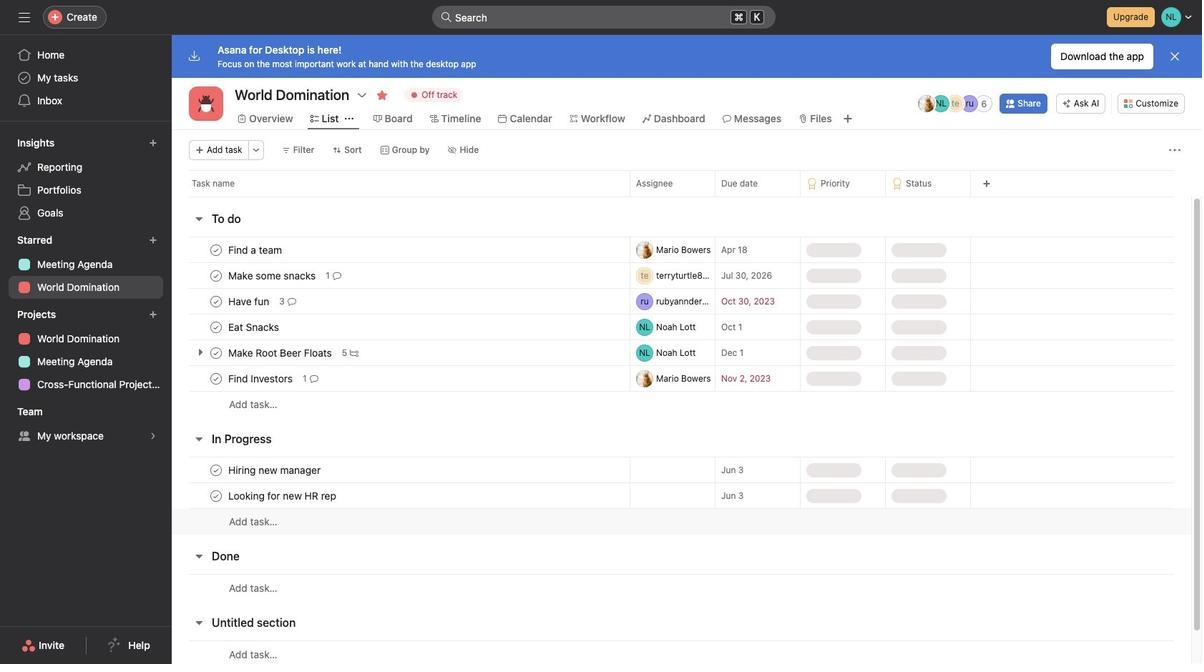 Task type: describe. For each thing, give the bounding box(es) containing it.
task name text field for 'find a team' cell
[[225, 243, 286, 257]]

new project or portfolio image
[[149, 311, 157, 319]]

global element
[[0, 35, 172, 121]]

mark complete image for task name text box within the 'find a team' cell
[[208, 242, 225, 259]]

mark complete checkbox for task name text box inside make some snacks cell
[[208, 267, 225, 284]]

1 horizontal spatial more actions image
[[1169, 145, 1181, 156]]

1 mark complete image from the top
[[208, 345, 225, 362]]

tab actions image
[[345, 115, 353, 123]]

expand subtask list for the task make root beer floats image
[[195, 347, 206, 359]]

header in progress tree grid
[[172, 457, 1192, 535]]

mark complete checkbox for find investors cell
[[208, 370, 225, 388]]

eat snacks cell
[[172, 314, 630, 341]]

looking for new hr rep cell
[[172, 483, 630, 510]]

mark complete checkbox inside make root beer floats cell
[[208, 345, 225, 362]]

hiring new manager cell
[[172, 457, 630, 484]]

remove from starred image
[[377, 89, 388, 101]]

show options image
[[357, 89, 368, 101]]

mark complete image for hiring new manager cell
[[208, 462, 225, 479]]

1 collapse task list for this group image from the top
[[193, 213, 205, 225]]

1 comment image
[[333, 272, 341, 280]]

task name text field for looking for new hr rep cell in the bottom of the page
[[225, 489, 341, 503]]

task name text field for hiring new manager cell
[[225, 463, 325, 478]]

3 collapse task list for this group image from the top
[[193, 551, 205, 562]]

find a team cell
[[172, 237, 630, 263]]

projects element
[[0, 302, 172, 399]]

have fun cell
[[172, 288, 630, 315]]

teams element
[[0, 399, 172, 451]]



Task type: locate. For each thing, give the bounding box(es) containing it.
Mark complete checkbox
[[208, 319, 225, 336], [208, 345, 225, 362], [208, 370, 225, 388]]

make root beer floats cell
[[172, 340, 630, 366]]

task name text field inside hiring new manager cell
[[225, 463, 325, 478]]

new insights image
[[149, 139, 157, 147]]

task name text field left 3 comments icon
[[225, 294, 274, 309]]

1 mark complete image from the top
[[208, 242, 225, 259]]

4 collapse task list for this group image from the top
[[193, 618, 205, 629]]

1 comment image
[[310, 375, 318, 383]]

prominent image
[[441, 11, 452, 23]]

mark complete checkbox for eat snacks cell
[[208, 319, 225, 336]]

4 mark complete image from the top
[[208, 488, 225, 505]]

bug image
[[198, 95, 215, 112]]

Task name text field
[[225, 294, 274, 309], [225, 346, 336, 360], [225, 372, 297, 386]]

row
[[172, 170, 1202, 197], [189, 196, 1174, 198], [172, 237, 1192, 263], [172, 263, 1192, 289], [172, 288, 1192, 315], [172, 314, 1192, 341], [172, 340, 1192, 366], [172, 366, 1192, 392], [172, 391, 1192, 418], [172, 457, 1192, 484], [172, 483, 1192, 510], [172, 509, 1192, 535], [172, 575, 1192, 602], [172, 641, 1192, 665]]

mark complete image for task name text box within the eat snacks cell
[[208, 319, 225, 336]]

mark complete checkbox inside have fun cell
[[208, 293, 225, 310]]

task name text field inside make root beer floats cell
[[225, 346, 336, 360]]

add field image
[[983, 180, 991, 188]]

1 task name text field from the top
[[225, 243, 286, 257]]

2 vertical spatial task name text field
[[225, 372, 297, 386]]

mark complete image for task name text box inside make some snacks cell
[[208, 267, 225, 284]]

mark complete image for find investors cell
[[208, 370, 225, 388]]

task name text field inside eat snacks cell
[[225, 320, 283, 335]]

3 mark complete image from the top
[[208, 293, 225, 310]]

task name text field inside 'find a team' cell
[[225, 243, 286, 257]]

2 mark complete image from the top
[[208, 267, 225, 284]]

mark complete image for task name text field within have fun cell
[[208, 293, 225, 310]]

3 mark complete checkbox from the top
[[208, 370, 225, 388]]

1 mark complete checkbox from the top
[[208, 319, 225, 336]]

3 mark complete image from the top
[[208, 462, 225, 479]]

mark complete checkbox inside eat snacks cell
[[208, 319, 225, 336]]

task name text field inside have fun cell
[[225, 294, 274, 309]]

mark complete checkbox for task name text field within have fun cell
[[208, 293, 225, 310]]

3 mark complete checkbox from the top
[[208, 293, 225, 310]]

mark complete checkbox for task name text box inside hiring new manager cell
[[208, 462, 225, 479]]

0 vertical spatial task name text field
[[225, 294, 274, 309]]

0 vertical spatial mark complete checkbox
[[208, 319, 225, 336]]

task name text field up 1 comment image
[[225, 346, 336, 360]]

1 mark complete checkbox from the top
[[208, 242, 225, 259]]

mark complete image inside find investors cell
[[208, 370, 225, 388]]

0 horizontal spatial more actions image
[[252, 146, 260, 155]]

mark complete checkbox for task name text box within looking for new hr rep cell
[[208, 488, 225, 505]]

4 mark complete image from the top
[[208, 319, 225, 336]]

dismiss image
[[1169, 51, 1181, 62]]

4 mark complete checkbox from the top
[[208, 462, 225, 479]]

5 task name text field from the top
[[225, 489, 341, 503]]

2 mark complete image from the top
[[208, 370, 225, 388]]

see details, my workspace image
[[149, 432, 157, 441]]

mark complete checkbox inside 'find a team' cell
[[208, 242, 225, 259]]

2 collapse task list for this group image from the top
[[193, 434, 205, 445]]

task name text field inside looking for new hr rep cell
[[225, 489, 341, 503]]

mark complete image inside make some snacks cell
[[208, 267, 225, 284]]

mark complete image
[[208, 242, 225, 259], [208, 267, 225, 284], [208, 293, 225, 310], [208, 319, 225, 336]]

make some snacks cell
[[172, 263, 630, 289]]

mark complete image inside looking for new hr rep cell
[[208, 488, 225, 505]]

2 task name text field from the top
[[225, 269, 320, 283]]

Task name text field
[[225, 243, 286, 257], [225, 269, 320, 283], [225, 320, 283, 335], [225, 463, 325, 478], [225, 489, 341, 503]]

mark complete image inside hiring new manager cell
[[208, 462, 225, 479]]

find investors cell
[[172, 366, 630, 392]]

mark complete image
[[208, 345, 225, 362], [208, 370, 225, 388], [208, 462, 225, 479], [208, 488, 225, 505]]

mark complete checkbox inside hiring new manager cell
[[208, 462, 225, 479]]

add tab image
[[842, 113, 854, 125]]

collapse task list for this group image
[[193, 213, 205, 225], [193, 434, 205, 445], [193, 551, 205, 562], [193, 618, 205, 629]]

None field
[[432, 6, 776, 29]]

insights element
[[0, 130, 172, 228]]

task name text field inside find investors cell
[[225, 372, 297, 386]]

1 vertical spatial mark complete checkbox
[[208, 345, 225, 362]]

Search tasks, projects, and more text field
[[432, 6, 776, 29]]

4 task name text field from the top
[[225, 463, 325, 478]]

task name text field for eat snacks cell
[[225, 320, 283, 335]]

5 subtasks image
[[350, 349, 359, 357]]

2 mark complete checkbox from the top
[[208, 345, 225, 362]]

mark complete image inside 'find a team' cell
[[208, 242, 225, 259]]

2 mark complete checkbox from the top
[[208, 267, 225, 284]]

Mark complete checkbox
[[208, 242, 225, 259], [208, 267, 225, 284], [208, 293, 225, 310], [208, 462, 225, 479], [208, 488, 225, 505]]

mark complete image for looking for new hr rep cell in the bottom of the page
[[208, 488, 225, 505]]

5 mark complete checkbox from the top
[[208, 488, 225, 505]]

mark complete checkbox inside looking for new hr rep cell
[[208, 488, 225, 505]]

header to do tree grid
[[172, 237, 1192, 418]]

mark complete checkbox inside make some snacks cell
[[208, 267, 225, 284]]

1 vertical spatial task name text field
[[225, 346, 336, 360]]

mark complete checkbox for task name text box within the 'find a team' cell
[[208, 242, 225, 259]]

more actions image
[[1169, 145, 1181, 156], [252, 146, 260, 155]]

starred element
[[0, 228, 172, 302]]

task name text field for have fun cell
[[225, 294, 274, 309]]

task name text field left 1 comment image
[[225, 372, 297, 386]]

task name text field inside make some snacks cell
[[225, 269, 320, 283]]

add items to starred image
[[149, 236, 157, 245]]

2 vertical spatial mark complete checkbox
[[208, 370, 225, 388]]

1 task name text field from the top
[[225, 294, 274, 309]]

task name text field for make some snacks cell
[[225, 269, 320, 283]]

3 task name text field from the top
[[225, 372, 297, 386]]

hide sidebar image
[[19, 11, 30, 23]]

3 comments image
[[288, 297, 296, 306]]

mark complete checkbox inside find investors cell
[[208, 370, 225, 388]]

mark complete image inside eat snacks cell
[[208, 319, 225, 336]]

mark complete image inside have fun cell
[[208, 293, 225, 310]]

2 task name text field from the top
[[225, 346, 336, 360]]

task name text field for find investors cell
[[225, 372, 297, 386]]

3 task name text field from the top
[[225, 320, 283, 335]]



Task type: vqa. For each thing, say whether or not it's contained in the screenshot.
second Task name text box from the bottom
yes



